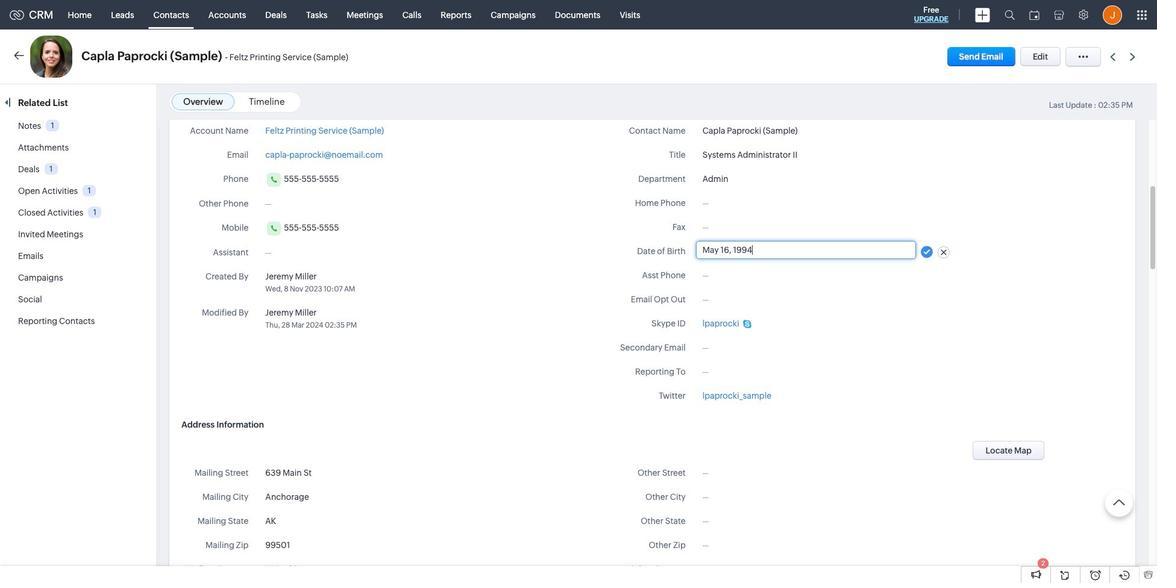 Task type: describe. For each thing, give the bounding box(es) containing it.
logo image
[[10, 10, 24, 20]]

search element
[[998, 0, 1023, 30]]

search image
[[1005, 10, 1015, 20]]

mmm d, yyyy text field
[[697, 242, 916, 259]]

next record image
[[1130, 53, 1138, 61]]



Task type: locate. For each thing, give the bounding box(es) containing it.
profile image
[[1103, 5, 1123, 24]]

previous record image
[[1111, 53, 1116, 61]]

create menu element
[[968, 0, 998, 29]]

calendar image
[[1030, 10, 1040, 20]]

None button
[[973, 441, 1045, 461]]

create menu image
[[976, 8, 991, 22]]

profile element
[[1096, 0, 1130, 29]]



Task type: vqa. For each thing, say whether or not it's contained in the screenshot.
The Analytics link
no



